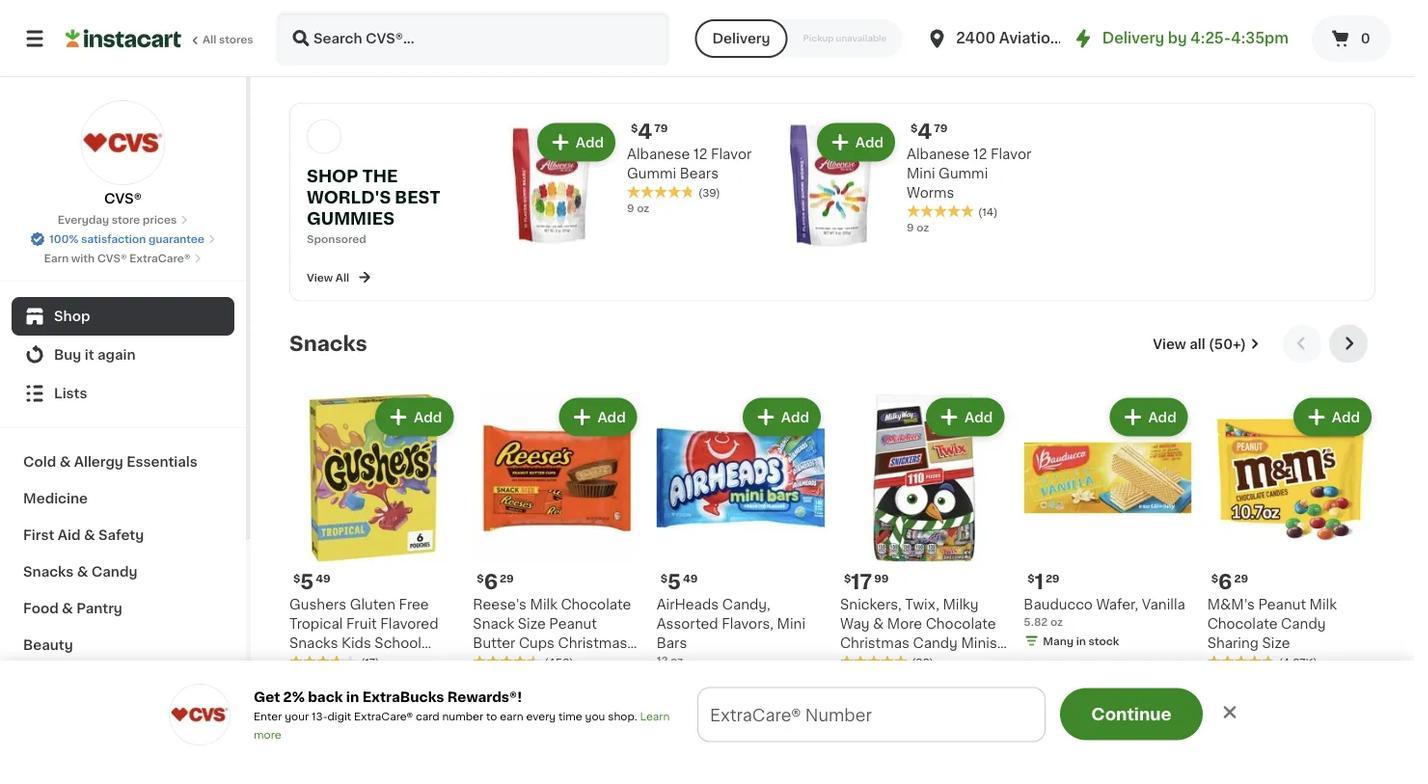 Task type: vqa. For each thing, say whether or not it's contained in the screenshot.
the bottommost Dog Food
no



Task type: describe. For each thing, give the bounding box(es) containing it.
(4.87k)
[[1279, 658, 1318, 668]]

treatment tracker modal dialog
[[251, 688, 1414, 757]]

candy inside snickers, twix, milky way & more chocolate christmas candy minis size variety
[[913, 636, 958, 650]]

enter your 13-digit extracare® card number to earn every time you shop.
[[254, 711, 640, 722]]

4.8 oz button
[[473, 0, 641, 20]]

christmas inside reese's milk chocolate snack size peanut butter cups christmas candy
[[558, 636, 627, 650]]

candy inside reese's milk chocolate snack size peanut butter cups christmas candy
[[473, 656, 518, 669]]

pantry
[[76, 602, 122, 615]]

99
[[874, 573, 889, 584]]

product group containing 1
[[1024, 394, 1192, 653]]

first aid & safety link
[[12, 517, 234, 554]]

airheads candy, assorted flavors, mini bars 12 oz
[[657, 598, 806, 666]]

snacks & candy
[[23, 565, 137, 579]]

79 for albanese 12 flavor gummi bears
[[654, 122, 668, 133]]

milky
[[943, 598, 979, 611]]

worms
[[907, 186, 954, 199]]

view all
[[307, 272, 349, 282]]

snacks & candy link
[[12, 554, 234, 590]]

tropical
[[289, 617, 343, 630]]

beauty link
[[12, 627, 234, 664]]

$ 4 79 for albanese 12 flavor gummi bears
[[631, 121, 668, 142]]

29 for reese's milk chocolate snack size peanut butter cups christmas candy
[[500, 573, 514, 584]]

1 horizontal spatial cvs® logo image
[[169, 684, 231, 746]]

2 (50+) from the top
[[1209, 739, 1246, 753]]

stock
[[1089, 636, 1119, 646]]

back
[[308, 690, 343, 704]]

delivery by 4:25-4:35pm link
[[1071, 27, 1289, 50]]

prices
[[143, 215, 177, 225]]

$ for bauducco wafer, vanilla
[[1028, 573, 1035, 584]]

reese's milk chocolate snack size peanut butter cups christmas candy
[[473, 598, 631, 669]]

flavor for albanese 12 flavor mini gummi worms
[[991, 147, 1031, 160]]

2 view all (50+) from the top
[[1153, 739, 1246, 753]]

shop
[[54, 310, 90, 323]]

$ 5 49 for gushers gluten free tropical fruit flavored snacks kids school snacks
[[293, 572, 331, 592]]

1
[[1035, 572, 1044, 592]]

all stores link
[[66, 12, 255, 66]]

5 for gushers gluten free tropical fruit flavored snacks kids school snacks
[[300, 572, 314, 592]]

0
[[1361, 32, 1370, 45]]

your
[[285, 711, 309, 722]]

on
[[684, 708, 706, 725]]

store
[[112, 215, 140, 225]]

reese's
[[473, 598, 527, 611]]

& right aid
[[84, 529, 95, 542]]

candy down safety
[[91, 565, 137, 579]]

$ for snickers, twix, milky way & more chocolate christmas candy minis size variety
[[844, 573, 851, 584]]

oz down the worms in the right of the page
[[917, 222, 929, 233]]

2400
[[956, 31, 996, 45]]

dr
[[1063, 31, 1081, 45]]

beauty
[[23, 639, 73, 652]]

stores
[[219, 34, 253, 45]]

Search field
[[278, 14, 668, 64]]

flavor for albanese 12 flavor gummi bears
[[711, 147, 752, 160]]

butter
[[473, 636, 515, 650]]

12 for bears
[[694, 147, 707, 160]]

aid
[[58, 529, 81, 542]]

best
[[395, 189, 440, 205]]

4:35pm
[[1231, 31, 1289, 45]]

every
[[526, 711, 556, 722]]

snacks down "tropical"
[[289, 636, 338, 650]]

12 inside airheads candy, assorted flavors, mini bars 12 oz
[[657, 655, 668, 666]]

by
[[1168, 31, 1187, 45]]

free
[[570, 708, 606, 725]]

0 vertical spatial all
[[203, 34, 216, 45]]

flavors,
[[722, 617, 774, 630]]

view inside item carousel region
[[1153, 337, 1186, 350]]

oz inside bauducco wafer, vanilla 5.82 oz
[[1050, 617, 1063, 627]]

lists
[[54, 387, 87, 400]]

2%
[[283, 690, 305, 704]]

earn
[[500, 711, 523, 722]]

size inside reese's milk chocolate snack size peanut butter cups christmas candy
[[518, 617, 546, 630]]

it
[[85, 348, 94, 362]]

eligible
[[893, 35, 943, 49]]

milk inside reese's milk chocolate snack size peanut butter cups christmas candy
[[530, 598, 557, 611]]

candy inside m&m's peanut milk chocolate candy sharing size
[[1281, 617, 1326, 630]]

number
[[442, 711, 483, 722]]

instacart logo image
[[66, 27, 181, 50]]

extrabucks
[[362, 690, 444, 704]]

1 vertical spatial cvs®
[[97, 253, 127, 264]]

learn
[[640, 711, 670, 722]]

peanut inside m&m's peanut milk chocolate candy sharing size
[[1258, 598, 1306, 611]]

many
[[1043, 636, 1074, 646]]

1 vertical spatial extracare®
[[354, 711, 413, 722]]

$ for albanese 12 flavor gummi bears
[[631, 122, 638, 133]]

gummi inside the albanese 12 flavor mini gummi worms
[[939, 166, 988, 180]]

ExtraCare® Number text field
[[698, 688, 1045, 741]]

49 for gushers gluten free tropical fruit flavored snacks kids school snacks
[[316, 573, 331, 584]]

albanese world's best image
[[307, 119, 341, 154]]

mini inside airheads candy, assorted flavors, mini bars 12 oz
[[777, 617, 806, 630]]

albanese 12 flavor gummi bears
[[627, 147, 752, 180]]

29 for m&m's peanut milk chocolate candy sharing size
[[1234, 573, 1248, 584]]

christmas inside snickers, twix, milky way & more chocolate christmas candy minis size variety
[[840, 636, 909, 650]]

oz inside button
[[882, 9, 894, 19]]

allergy
[[74, 455, 123, 469]]

safety
[[98, 529, 144, 542]]

see eligible items button
[[840, 25, 1008, 58]]

food
[[23, 602, 59, 615]]

(50+) inside item carousel region
[[1209, 337, 1246, 350]]

digit
[[327, 711, 351, 722]]

0 vertical spatial cvs®
[[104, 192, 142, 205]]

albanese for mini
[[907, 147, 970, 160]]

49 for airheads candy, assorted flavors, mini bars
[[683, 573, 698, 584]]

12 for gummi
[[973, 147, 987, 160]]

(14)
[[978, 207, 998, 217]]

79 for albanese 12 flavor mini gummi worms
[[934, 122, 948, 133]]

4 for albanese 12 flavor mini gummi worms
[[918, 121, 932, 142]]

continue
[[1091, 706, 1172, 722]]

5 for airheads candy, assorted flavors, mini bars
[[667, 572, 681, 592]]

you
[[585, 711, 605, 722]]

delivery for delivery by 4:25-4:35pm
[[1102, 31, 1164, 45]]

get for free
[[535, 708, 567, 725]]

& inside snickers, twix, milky way & more chocolate christmas candy minis size variety
[[873, 617, 884, 630]]

food & pantry link
[[12, 590, 234, 627]]

4.8
[[473, 7, 491, 18]]

get for 2%
[[254, 690, 280, 704]]

snack
[[473, 617, 514, 630]]

kids
[[342, 636, 371, 650]]

cold
[[23, 455, 56, 469]]

9 for albanese 12 flavor mini gummi worms
[[907, 222, 914, 233]]

$ for albanese 12 flavor mini gummi worms
[[911, 122, 918, 133]]

$ for gushers gluten free tropical fruit flavored snacks kids school snacks
[[293, 573, 300, 584]]

item carousel region
[[289, 324, 1375, 711]]

earn
[[44, 253, 69, 264]]

milk inside m&m's peanut milk chocolate candy sharing size
[[1309, 598, 1337, 611]]

$ for reese's milk chocolate snack size peanut butter cups christmas candy
[[477, 573, 484, 584]]

medicine link
[[12, 480, 234, 517]]

$ for airheads candy, assorted flavors, mini bars
[[660, 573, 667, 584]]

chocolate inside reese's milk chocolate snack size peanut butter cups christmas candy
[[561, 598, 631, 611]]

albanese for gummi
[[627, 147, 690, 160]]

product group containing 17
[[840, 394, 1008, 703]]

size inside snickers, twix, milky way & more chocolate christmas candy minis size variety
[[840, 656, 868, 669]]

100% satisfaction guarantee
[[49, 234, 204, 245]]

m&m's
[[1207, 598, 1255, 611]]

$ for m&m's peanut milk chocolate candy sharing size
[[1211, 573, 1218, 584]]

2400 aviation dr
[[956, 31, 1081, 45]]

assorted
[[657, 617, 718, 630]]

learn more link
[[254, 711, 670, 740]]

snacks up food
[[23, 565, 74, 579]]

buy
[[54, 348, 81, 362]]

sharing
[[1207, 636, 1259, 650]]

29 for bauducco wafer, vanilla
[[1045, 573, 1060, 584]]

many in stock
[[1043, 636, 1119, 646]]

qualify.
[[956, 708, 1016, 725]]

fruit
[[346, 617, 377, 630]]

more
[[254, 729, 281, 740]]

14 x 2.7 oz button
[[840, 0, 1008, 22]]



Task type: locate. For each thing, give the bounding box(es) containing it.
more
[[887, 617, 922, 630], [1055, 711, 1084, 722]]

& right cold
[[59, 455, 71, 469]]

service type group
[[695, 19, 902, 58]]

29 up m&m's
[[1234, 573, 1248, 584]]

size up sponsored badge image
[[840, 656, 868, 669]]

0 vertical spatial cvs® logo image
[[81, 100, 165, 185]]

0 vertical spatial view all (50+) button
[[1145, 324, 1267, 363]]

all left stores
[[203, 34, 216, 45]]

vanilla
[[1142, 598, 1185, 611]]

airheads
[[657, 598, 719, 611]]

&
[[59, 455, 71, 469], [84, 529, 95, 542], [77, 565, 88, 579], [62, 602, 73, 615], [873, 617, 884, 630]]

5 up gushers
[[300, 572, 314, 592]]

flavor up the (14)
[[991, 147, 1031, 160]]

0 horizontal spatial chocolate
[[561, 598, 631, 611]]

29 inside '$ 1 29'
[[1045, 573, 1060, 584]]

$ up the worms in the right of the page
[[911, 122, 918, 133]]

$ 6 29 for m&m's
[[1211, 572, 1248, 592]]

29 right 1
[[1045, 573, 1060, 584]]

$ up "bauducco"
[[1028, 573, 1035, 584]]

4 up the albanese 12 flavor mini gummi worms
[[918, 121, 932, 142]]

peanut
[[1258, 598, 1306, 611], [549, 617, 597, 630]]

more button
[[1032, 701, 1107, 732]]

albanese up bears
[[627, 147, 690, 160]]

albanese up the worms in the right of the page
[[907, 147, 970, 160]]

oz inside button
[[494, 7, 506, 18]]

1 horizontal spatial to
[[935, 708, 952, 725]]

1 albanese from the left
[[627, 147, 690, 160]]

size up cups
[[518, 617, 546, 630]]

add button
[[539, 125, 613, 159], [819, 125, 893, 159], [377, 400, 452, 434], [561, 400, 635, 434], [744, 400, 819, 434], [928, 400, 1002, 434], [1112, 400, 1186, 434], [1295, 400, 1370, 434]]

1 horizontal spatial milk
[[1309, 598, 1337, 611]]

0 horizontal spatial milk
[[530, 598, 557, 611]]

0 vertical spatial view all (50+)
[[1153, 337, 1246, 350]]

1 horizontal spatial $ 5 49
[[660, 572, 698, 592]]

add inside treatment tracker modal dialog
[[837, 708, 871, 725]]

christmas
[[840, 636, 909, 650], [558, 636, 627, 650]]

$ up airheads
[[660, 573, 667, 584]]

oz down "bauducco"
[[1050, 617, 1063, 627]]

1 horizontal spatial in
[[1076, 636, 1086, 646]]

9 oz down albanese 12 flavor gummi bears
[[627, 203, 649, 213]]

6 up reese's
[[484, 572, 498, 592]]

delivery
[[610, 708, 680, 725]]

0 vertical spatial mini
[[907, 166, 935, 180]]

$ 5 49 up gushers
[[293, 572, 331, 592]]

albanese inside the albanese 12 flavor mini gummi worms
[[907, 147, 970, 160]]

2 4 from the left
[[918, 121, 932, 142]]

4 for albanese 12 flavor gummi bears
[[638, 121, 652, 142]]

2 flavor from the left
[[991, 147, 1031, 160]]

1 flavor from the left
[[711, 147, 752, 160]]

extracare® down get 2% back in extrabucks rewards®!
[[354, 711, 413, 722]]

$ left the 99
[[844, 573, 851, 584]]

•
[[827, 709, 833, 724]]

product group containing see eligible items
[[840, 0, 1008, 79]]

in left stock
[[1076, 636, 1086, 646]]

0 horizontal spatial gummi
[[627, 166, 676, 180]]

snacks
[[289, 334, 367, 354], [23, 565, 74, 579], [289, 636, 338, 650], [289, 656, 338, 669]]

2 milk from the left
[[1309, 598, 1337, 611]]

delivery for delivery
[[712, 32, 770, 45]]

in inside product group
[[1076, 636, 1086, 646]]

1 horizontal spatial size
[[840, 656, 868, 669]]

0 vertical spatial get
[[254, 690, 280, 704]]

all down nsored
[[336, 272, 349, 282]]

more inside snickers, twix, milky way & more chocolate christmas candy minis size variety
[[887, 617, 922, 630]]

2 6 from the left
[[1218, 572, 1232, 592]]

1 vertical spatial view all (50+)
[[1153, 739, 1246, 753]]

size up (4.87k)
[[1262, 636, 1290, 650]]

cvs® logo image left 'enter'
[[169, 684, 231, 746]]

1 $ 4 79 from the left
[[631, 121, 668, 142]]

0 horizontal spatial 4
[[638, 121, 652, 142]]

6 for m&m's
[[1218, 572, 1232, 592]]

0 vertical spatial 9 oz
[[627, 203, 649, 213]]

1 vertical spatial mini
[[777, 617, 806, 630]]

1 (50+) from the top
[[1209, 337, 1246, 350]]

1 29 from the left
[[500, 573, 514, 584]]

9 down the worms in the right of the page
[[907, 222, 914, 233]]

minis
[[961, 636, 997, 650]]

1 vertical spatial view all (50+) button
[[1145, 726, 1267, 757]]

2 albanese from the left
[[907, 147, 970, 160]]

1 6 from the left
[[484, 572, 498, 592]]

1 gummi from the left
[[627, 166, 676, 180]]

1 horizontal spatial all
[[336, 272, 349, 282]]

sponsored badge image
[[840, 687, 898, 698]]

view all (50+) inside item carousel region
[[1153, 337, 1246, 350]]

1 horizontal spatial $ 6 29
[[1211, 572, 1248, 592]]

everyday store prices link
[[58, 212, 188, 228]]

extracare®
[[129, 253, 190, 264], [354, 711, 413, 722]]

0 horizontal spatial mini
[[777, 617, 806, 630]]

49
[[316, 573, 331, 584], [683, 573, 698, 584]]

1 horizontal spatial flavor
[[991, 147, 1031, 160]]

chocolate up sharing
[[1207, 617, 1278, 630]]

delivery button
[[695, 19, 788, 58]]

cvs®
[[104, 192, 142, 205], [97, 253, 127, 264]]

1 vertical spatial all
[[336, 272, 349, 282]]

0 horizontal spatial albanese
[[627, 147, 690, 160]]

0 horizontal spatial to
[[486, 711, 497, 722]]

see eligible items
[[863, 35, 986, 49]]

nsored
[[328, 233, 366, 244]]

in up "digit"
[[346, 690, 359, 704]]

rewards®!
[[447, 690, 522, 704]]

1 vertical spatial size
[[1262, 636, 1290, 650]]

2 49 from the left
[[683, 573, 698, 584]]

0 horizontal spatial size
[[518, 617, 546, 630]]

79 up the albanese 12 flavor mini gummi worms
[[934, 122, 948, 133]]

0 horizontal spatial 9
[[627, 203, 634, 213]]

5 up airheads
[[667, 572, 681, 592]]

0 horizontal spatial 5
[[300, 572, 314, 592]]

0 horizontal spatial delivery
[[712, 32, 770, 45]]

to left earn
[[486, 711, 497, 722]]

$ up gushers
[[293, 573, 300, 584]]

1 horizontal spatial delivery
[[1102, 31, 1164, 45]]

$ up albanese 12 flavor gummi bears
[[631, 122, 638, 133]]

2 view all (50+) button from the top
[[1145, 726, 1267, 757]]

6 for reese's
[[484, 572, 498, 592]]

1 vertical spatial (50+)
[[1209, 739, 1246, 753]]

cvs® up everyday store prices "link"
[[104, 192, 142, 205]]

bauducco wafer, vanilla 5.82 oz
[[1024, 598, 1185, 627]]

1 view all (50+) from the top
[[1153, 337, 1246, 350]]

0 vertical spatial view
[[307, 272, 333, 282]]

cvs® logo image
[[81, 100, 165, 185], [169, 684, 231, 746]]

9 oz for albanese 12 flavor gummi bears
[[627, 203, 649, 213]]

0 horizontal spatial peanut
[[549, 617, 597, 630]]

& for pantry
[[62, 602, 73, 615]]

1 horizontal spatial extracare®
[[354, 711, 413, 722]]

bars
[[657, 636, 687, 650]]

get up 'enter'
[[254, 690, 280, 704]]

0 vertical spatial in
[[1076, 636, 1086, 646]]

gummi left bears
[[627, 166, 676, 180]]

1 vertical spatial view
[[1153, 337, 1186, 350]]

1 vertical spatial in
[[346, 690, 359, 704]]

12 inside the albanese 12 flavor mini gummi worms
[[973, 147, 987, 160]]

9 for albanese 12 flavor gummi bears
[[627, 203, 634, 213]]

milk up (4.87k)
[[1309, 598, 1337, 611]]

to inside treatment tracker modal dialog
[[935, 708, 952, 725]]

all
[[1189, 337, 1205, 350], [1189, 739, 1205, 753]]

1 all from the top
[[1189, 337, 1205, 350]]

get free delivery on next 3 orders • add $10.00 to qualify.
[[535, 708, 1016, 725]]

0 horizontal spatial cvs® logo image
[[81, 100, 165, 185]]

albanese 12 flavor mini gummi worms
[[907, 147, 1031, 199]]

first
[[23, 529, 54, 542]]

0 horizontal spatial 9 oz
[[627, 203, 649, 213]]

cold & allergy essentials link
[[12, 444, 234, 480]]

4:25-
[[1191, 31, 1231, 45]]

buy it again link
[[12, 336, 234, 374]]

0 horizontal spatial christmas
[[558, 636, 627, 650]]

12 up the (14)
[[973, 147, 987, 160]]

1 horizontal spatial albanese
[[907, 147, 970, 160]]

1 horizontal spatial get
[[535, 708, 567, 725]]

cvs® down satisfaction
[[97, 253, 127, 264]]

shop the world's best gummies spo nsored
[[307, 168, 440, 244]]

2 29 from the left
[[1045, 573, 1060, 584]]

$ 4 79 for albanese 12 flavor mini gummi worms
[[911, 121, 948, 142]]

candy,
[[722, 598, 770, 611]]

with
[[71, 253, 95, 264]]

1 horizontal spatial 4
[[918, 121, 932, 142]]

flavored
[[380, 617, 438, 630]]

2 christmas from the left
[[558, 636, 627, 650]]

1 horizontal spatial 12
[[694, 147, 707, 160]]

christmas up (456)
[[558, 636, 627, 650]]

1 horizontal spatial 5
[[667, 572, 681, 592]]

view
[[307, 272, 333, 282], [1153, 337, 1186, 350], [1153, 739, 1186, 753]]

bauducco
[[1024, 598, 1093, 611]]

2 $ 5 49 from the left
[[660, 572, 698, 592]]

get left "free"
[[535, 708, 567, 725]]

0 horizontal spatial 12
[[657, 655, 668, 666]]

0 vertical spatial extracare®
[[129, 253, 190, 264]]

2 vertical spatial view
[[1153, 739, 1186, 753]]

& right food
[[62, 602, 73, 615]]

flavor inside the albanese 12 flavor mini gummi worms
[[991, 147, 1031, 160]]

0 horizontal spatial flavor
[[711, 147, 752, 160]]

None search field
[[276, 12, 670, 66]]

candy up (88)
[[913, 636, 958, 650]]

chocolate inside snickers, twix, milky way & more chocolate christmas candy minis size variety
[[926, 617, 996, 630]]

0 horizontal spatial extracare®
[[129, 253, 190, 264]]

0 horizontal spatial $ 5 49
[[293, 572, 331, 592]]

0 horizontal spatial in
[[346, 690, 359, 704]]

& down snickers,
[[873, 617, 884, 630]]

1 horizontal spatial 9
[[907, 222, 914, 233]]

snacks up back
[[289, 656, 338, 669]]

1 horizontal spatial gummi
[[939, 166, 988, 180]]

$ 6 29 up reese's
[[477, 572, 514, 592]]

1 vertical spatial 9 oz
[[907, 222, 929, 233]]

mini up the worms in the right of the page
[[907, 166, 935, 180]]

orders
[[767, 708, 823, 725]]

again
[[97, 348, 136, 362]]

1 vertical spatial 9
[[907, 222, 914, 233]]

oz right "4.8"
[[494, 7, 506, 18]]

bears
[[680, 166, 719, 180]]

2 5 from the left
[[667, 572, 681, 592]]

29
[[500, 573, 514, 584], [1045, 573, 1060, 584], [1234, 573, 1248, 584]]

1 horizontal spatial 79
[[934, 122, 948, 133]]

13-
[[311, 711, 328, 722]]

6 up m&m's
[[1218, 572, 1232, 592]]

0 vertical spatial more
[[887, 617, 922, 630]]

twix,
[[905, 598, 939, 611]]

12
[[694, 147, 707, 160], [973, 147, 987, 160], [657, 655, 668, 666]]

2 gummi from the left
[[939, 166, 988, 180]]

0 horizontal spatial 6
[[484, 572, 498, 592]]

$ 4 79 up albanese 12 flavor gummi bears
[[631, 121, 668, 142]]

1 $ 6 29 from the left
[[477, 572, 514, 592]]

enter
[[254, 711, 282, 722]]

4 up albanese 12 flavor gummi bears
[[638, 121, 652, 142]]

view all (50+) button inside item carousel region
[[1145, 324, 1267, 363]]

cvs® logo image up everyday store prices "link"
[[81, 100, 165, 185]]

1 christmas from the left
[[840, 636, 909, 650]]

$ 1 29
[[1028, 572, 1060, 592]]

$ 6 29 up m&m's
[[1211, 572, 1248, 592]]

chocolate up (456)
[[561, 598, 631, 611]]

49 up airheads
[[683, 573, 698, 584]]

1 $ 5 49 from the left
[[293, 572, 331, 592]]

1 4 from the left
[[638, 121, 652, 142]]

2 vertical spatial size
[[840, 656, 868, 669]]

$ 6 29 for reese's
[[477, 572, 514, 592]]

1 view all (50+) button from the top
[[1145, 324, 1267, 363]]

2 horizontal spatial 29
[[1234, 573, 1248, 584]]

★★★★★
[[627, 185, 694, 198], [627, 185, 694, 198], [907, 204, 974, 218], [907, 204, 974, 218], [289, 655, 357, 668], [289, 655, 357, 668], [840, 655, 908, 668], [840, 655, 908, 668], [473, 655, 540, 668], [473, 655, 540, 668], [1207, 655, 1275, 668], [1207, 655, 1275, 668]]

2 horizontal spatial size
[[1262, 636, 1290, 650]]

oz right 2.7
[[882, 9, 894, 19]]

0 horizontal spatial 49
[[316, 573, 331, 584]]

2.7
[[864, 9, 879, 19]]

way
[[840, 617, 870, 630]]

milk up cups
[[530, 598, 557, 611]]

1 vertical spatial peanut
[[549, 617, 597, 630]]

oz down albanese 12 flavor gummi bears
[[637, 203, 649, 213]]

0 vertical spatial 9
[[627, 203, 634, 213]]

12 down bars
[[657, 655, 668, 666]]

oz down bars
[[670, 655, 683, 666]]

cvs® link
[[81, 100, 165, 208]]

0 horizontal spatial $ 6 29
[[477, 572, 514, 592]]

4.8 oz
[[473, 7, 506, 18]]

100%
[[49, 234, 79, 245]]

2 $ 6 29 from the left
[[1211, 572, 1248, 592]]

$ 4 79 up the albanese 12 flavor mini gummi worms
[[911, 121, 948, 142]]

2 $ 4 79 from the left
[[911, 121, 948, 142]]

candy
[[91, 565, 137, 579], [1281, 617, 1326, 630], [913, 636, 958, 650], [473, 656, 518, 669]]

1 horizontal spatial 29
[[1045, 573, 1060, 584]]

2 79 from the left
[[934, 122, 948, 133]]

0 horizontal spatial 79
[[654, 122, 668, 133]]

candy down butter
[[473, 656, 518, 669]]

0 vertical spatial (50+)
[[1209, 337, 1246, 350]]

gluten
[[350, 598, 395, 611]]

9 down albanese 12 flavor gummi bears
[[627, 203, 634, 213]]

guarantee
[[148, 234, 204, 245]]

1 horizontal spatial more
[[1055, 711, 1084, 722]]

view all (50+)
[[1153, 337, 1246, 350], [1153, 739, 1246, 753]]

more inside button
[[1055, 711, 1084, 722]]

chocolate inside m&m's peanut milk chocolate candy sharing size
[[1207, 617, 1278, 630]]

1 horizontal spatial 6
[[1218, 572, 1232, 592]]

peanut inside reese's milk chocolate snack size peanut butter cups christmas candy
[[549, 617, 597, 630]]

mini inside the albanese 12 flavor mini gummi worms
[[907, 166, 935, 180]]

flavor inside albanese 12 flavor gummi bears
[[711, 147, 752, 160]]

12 inside albanese 12 flavor gummi bears
[[694, 147, 707, 160]]

delivery by 4:25-4:35pm
[[1102, 31, 1289, 45]]

0 horizontal spatial $ 4 79
[[631, 121, 668, 142]]

79 up albanese 12 flavor gummi bears
[[654, 122, 668, 133]]

aviation
[[999, 31, 1060, 45]]

9 oz for albanese 12 flavor mini gummi worms
[[907, 222, 929, 233]]

1 milk from the left
[[530, 598, 557, 611]]

get inside treatment tracker modal dialog
[[535, 708, 567, 725]]

extracare® down guarantee
[[129, 253, 190, 264]]

2 horizontal spatial 12
[[973, 147, 987, 160]]

& for allergy
[[59, 455, 71, 469]]

3 29 from the left
[[1234, 573, 1248, 584]]

1 vertical spatial cvs® logo image
[[169, 684, 231, 746]]

0 vertical spatial size
[[518, 617, 546, 630]]

candy up (4.87k)
[[1281, 617, 1326, 630]]

peanut up cups
[[549, 617, 597, 630]]

0 horizontal spatial get
[[254, 690, 280, 704]]

$ up m&m's
[[1211, 573, 1218, 584]]

delivery inside button
[[712, 32, 770, 45]]

gummi up the worms in the right of the page
[[939, 166, 988, 180]]

more left continue
[[1055, 711, 1084, 722]]

0 horizontal spatial more
[[887, 617, 922, 630]]

snickers,
[[840, 598, 902, 611]]

1 horizontal spatial chocolate
[[926, 617, 996, 630]]

0 button
[[1312, 15, 1391, 62]]

chocolate
[[561, 598, 631, 611], [926, 617, 996, 630], [1207, 617, 1278, 630]]

1 horizontal spatial peanut
[[1258, 598, 1306, 611]]

1 5 from the left
[[300, 572, 314, 592]]

cold & allergy essentials
[[23, 455, 198, 469]]

1 49 from the left
[[316, 573, 331, 584]]

$ inside '$ 17 99'
[[844, 573, 851, 584]]

gushers
[[289, 598, 346, 611]]

x
[[855, 9, 861, 19]]

gummi
[[627, 166, 676, 180], [939, 166, 988, 180]]

peanut right m&m's
[[1258, 598, 1306, 611]]

free
[[399, 598, 429, 611]]

more down twix,
[[887, 617, 922, 630]]

49 up gushers
[[316, 573, 331, 584]]

$ 4 79
[[631, 121, 668, 142], [911, 121, 948, 142]]

0 vertical spatial all
[[1189, 337, 1205, 350]]

snacks down view all
[[289, 334, 367, 354]]

christmas down way
[[840, 636, 909, 650]]

product group
[[840, 0, 1008, 79], [289, 394, 458, 686], [473, 394, 641, 686], [657, 394, 825, 691], [840, 394, 1008, 703], [1024, 394, 1192, 653], [1207, 394, 1375, 686]]

all inside item carousel region
[[1189, 337, 1205, 350]]

oz inside airheads candy, assorted flavors, mini bars 12 oz
[[670, 655, 683, 666]]

chocolate down milky
[[926, 617, 996, 630]]

close image
[[1220, 703, 1239, 722]]

$ inside '$ 1 29'
[[1028, 573, 1035, 584]]

1 vertical spatial get
[[535, 708, 567, 725]]

(17)
[[361, 657, 380, 668]]

14
[[840, 9, 852, 19]]

1 vertical spatial all
[[1189, 739, 1205, 753]]

1 vertical spatial more
[[1055, 711, 1084, 722]]

0 horizontal spatial all
[[203, 34, 216, 45]]

earn with cvs® extracare® link
[[44, 251, 202, 266]]

buy it again
[[54, 348, 136, 362]]

$ 5 49 for airheads candy, assorted flavors, mini bars
[[660, 572, 698, 592]]

2 all from the top
[[1189, 739, 1205, 753]]

29 up reese's
[[500, 573, 514, 584]]

flavor
[[711, 147, 752, 160], [991, 147, 1031, 160]]

0 vertical spatial peanut
[[1258, 598, 1306, 611]]

1 79 from the left
[[654, 122, 668, 133]]

2 horizontal spatial chocolate
[[1207, 617, 1278, 630]]

1 horizontal spatial 49
[[683, 573, 698, 584]]

& down first aid & safety
[[77, 565, 88, 579]]

to right $10.00
[[935, 708, 952, 725]]

& for candy
[[77, 565, 88, 579]]

shop
[[307, 168, 358, 184]]

9 oz down the worms in the right of the page
[[907, 222, 929, 233]]

0 horizontal spatial 29
[[500, 573, 514, 584]]

5
[[300, 572, 314, 592], [667, 572, 681, 592]]

1 horizontal spatial christmas
[[840, 636, 909, 650]]

gummi inside albanese 12 flavor gummi bears
[[627, 166, 676, 180]]

1 horizontal spatial mini
[[907, 166, 935, 180]]

m&m's peanut milk chocolate candy sharing size
[[1207, 598, 1337, 650]]

12 up bears
[[694, 147, 707, 160]]

cups
[[519, 636, 555, 650]]

1 horizontal spatial $ 4 79
[[911, 121, 948, 142]]

$ 5 49 up airheads
[[660, 572, 698, 592]]

mini right flavors,
[[777, 617, 806, 630]]

flavor up bears
[[711, 147, 752, 160]]

1 horizontal spatial 9 oz
[[907, 222, 929, 233]]

$ up reese's
[[477, 573, 484, 584]]

size inside m&m's peanut milk chocolate candy sharing size
[[1262, 636, 1290, 650]]

albanese inside albanese 12 flavor gummi bears
[[627, 147, 690, 160]]



